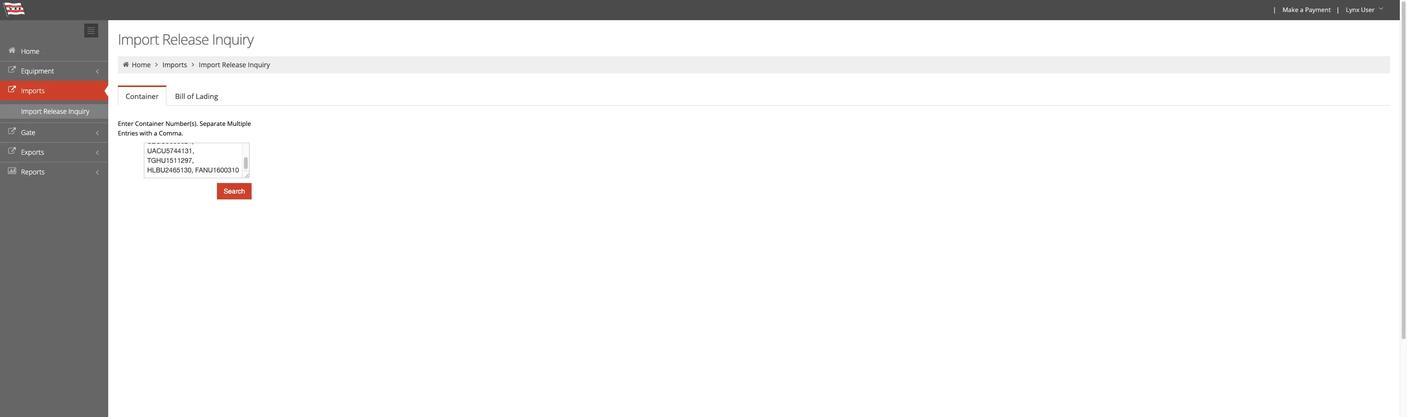 Task type: describe. For each thing, give the bounding box(es) containing it.
2 vertical spatial inquiry
[[68, 107, 89, 116]]

comma.
[[159, 129, 183, 138]]

home image
[[7, 47, 17, 54]]

home image
[[122, 61, 130, 68]]

search button
[[217, 183, 252, 200]]

reports
[[21, 167, 45, 177]]

make a payment link
[[1279, 0, 1335, 20]]

exports link
[[0, 142, 108, 162]]

0 horizontal spatial home link
[[0, 41, 108, 61]]

0 vertical spatial a
[[1301, 5, 1304, 14]]

1 horizontal spatial home link
[[132, 60, 151, 69]]

2 vertical spatial import
[[21, 107, 42, 116]]

external link image for imports
[[7, 87, 17, 93]]

1 horizontal spatial home
[[132, 60, 151, 69]]

bar chart image
[[7, 168, 17, 175]]

gate link
[[0, 123, 108, 142]]

multiple
[[227, 119, 251, 128]]

2 vertical spatial import release inquiry
[[21, 107, 89, 116]]

lading
[[196, 91, 218, 101]]

gate
[[21, 128, 35, 137]]

user
[[1362, 5, 1375, 14]]

container inside enter container number(s).  separate multiple entries with a comma.
[[135, 119, 164, 128]]

0 vertical spatial import
[[118, 29, 159, 49]]

1 horizontal spatial imports link
[[163, 60, 187, 69]]

entries
[[118, 129, 138, 138]]

1 horizontal spatial release
[[162, 29, 209, 49]]

make a payment
[[1283, 5, 1332, 14]]

2 | from the left
[[1337, 5, 1340, 14]]

1 horizontal spatial imports
[[163, 60, 187, 69]]



Task type: vqa. For each thing, say whether or not it's contained in the screenshot.
|
yes



Task type: locate. For each thing, give the bounding box(es) containing it.
None text field
[[144, 143, 250, 179]]

0 vertical spatial home
[[21, 47, 39, 56]]

2 horizontal spatial release
[[222, 60, 246, 69]]

0 horizontal spatial import release inquiry link
[[0, 104, 108, 119]]

import release inquiry right angle right icon
[[199, 60, 270, 69]]

a right with
[[154, 129, 157, 138]]

1 vertical spatial release
[[222, 60, 246, 69]]

3 external link image from the top
[[7, 128, 17, 135]]

home link
[[0, 41, 108, 61], [132, 60, 151, 69]]

payment
[[1306, 5, 1332, 14]]

1 horizontal spatial |
[[1337, 5, 1340, 14]]

imports link down equipment
[[0, 81, 108, 101]]

import release inquiry up angle right icon
[[118, 29, 254, 49]]

0 horizontal spatial imports link
[[0, 81, 108, 101]]

container up enter
[[126, 91, 159, 101]]

external link image inside exports link
[[7, 148, 17, 155]]

1 external link image from the top
[[7, 67, 17, 74]]

release
[[162, 29, 209, 49], [222, 60, 246, 69], [43, 107, 67, 116]]

a inside enter container number(s).  separate multiple entries with a comma.
[[154, 129, 157, 138]]

import release inquiry
[[118, 29, 254, 49], [199, 60, 270, 69], [21, 107, 89, 116]]

lynx
[[1347, 5, 1360, 14]]

home right home image at the left top
[[21, 47, 39, 56]]

|
[[1273, 5, 1277, 14], [1337, 5, 1340, 14]]

2 external link image from the top
[[7, 87, 17, 93]]

with
[[140, 129, 152, 138]]

enter container number(s).  separate multiple entries with a comma.
[[118, 119, 251, 138]]

import right angle right icon
[[199, 60, 220, 69]]

1 horizontal spatial import
[[118, 29, 159, 49]]

home inside "link"
[[21, 47, 39, 56]]

external link image for exports
[[7, 148, 17, 155]]

release up gate link
[[43, 107, 67, 116]]

0 horizontal spatial release
[[43, 107, 67, 116]]

1 vertical spatial home
[[132, 60, 151, 69]]

lynx user
[[1347, 5, 1375, 14]]

import release inquiry link right angle right icon
[[199, 60, 270, 69]]

1 vertical spatial a
[[154, 129, 157, 138]]

1 vertical spatial import
[[199, 60, 220, 69]]

lynx user link
[[1342, 0, 1390, 20]]

| left make
[[1273, 5, 1277, 14]]

home link right home icon
[[132, 60, 151, 69]]

bill of lading link
[[167, 87, 226, 106]]

imports down equipment
[[21, 86, 45, 95]]

import release inquiry up gate link
[[21, 107, 89, 116]]

4 external link image from the top
[[7, 148, 17, 155]]

angle right image
[[189, 61, 197, 68]]

imports link
[[163, 60, 187, 69], [0, 81, 108, 101]]

external link image inside "equipment" link
[[7, 67, 17, 74]]

external link image inside imports link
[[7, 87, 17, 93]]

inquiry
[[212, 29, 254, 49], [248, 60, 270, 69], [68, 107, 89, 116]]

container link
[[118, 87, 166, 106]]

release up angle right icon
[[162, 29, 209, 49]]

external link image for equipment
[[7, 67, 17, 74]]

home
[[21, 47, 39, 56], [132, 60, 151, 69]]

1 | from the left
[[1273, 5, 1277, 14]]

angle right image
[[152, 61, 161, 68]]

search
[[224, 188, 245, 195]]

0 vertical spatial import release inquiry link
[[199, 60, 270, 69]]

imports
[[163, 60, 187, 69], [21, 86, 45, 95]]

a right make
[[1301, 5, 1304, 14]]

0 vertical spatial import release inquiry
[[118, 29, 254, 49]]

1 vertical spatial import release inquiry link
[[0, 104, 108, 119]]

external link image
[[7, 67, 17, 74], [7, 87, 17, 93], [7, 128, 17, 135], [7, 148, 17, 155]]

angle down image
[[1377, 5, 1387, 12]]

2 horizontal spatial import
[[199, 60, 220, 69]]

import up home icon
[[118, 29, 159, 49]]

0 vertical spatial release
[[162, 29, 209, 49]]

exports
[[21, 148, 44, 157]]

2 vertical spatial release
[[43, 107, 67, 116]]

import release inquiry link
[[199, 60, 270, 69], [0, 104, 108, 119]]

0 vertical spatial imports
[[163, 60, 187, 69]]

container up with
[[135, 119, 164, 128]]

reports link
[[0, 162, 108, 182]]

1 vertical spatial import release inquiry
[[199, 60, 270, 69]]

bill of lading
[[175, 91, 218, 101]]

container
[[126, 91, 159, 101], [135, 119, 164, 128]]

imports link left angle right icon
[[163, 60, 187, 69]]

1 vertical spatial container
[[135, 119, 164, 128]]

home right home icon
[[132, 60, 151, 69]]

make
[[1283, 5, 1299, 14]]

imports left angle right icon
[[163, 60, 187, 69]]

1 horizontal spatial import release inquiry link
[[199, 60, 270, 69]]

bill
[[175, 91, 185, 101]]

import up gate
[[21, 107, 42, 116]]

external link image for gate
[[7, 128, 17, 135]]

release right angle right icon
[[222, 60, 246, 69]]

1 horizontal spatial a
[[1301, 5, 1304, 14]]

0 horizontal spatial a
[[154, 129, 157, 138]]

home link up equipment
[[0, 41, 108, 61]]

0 vertical spatial container
[[126, 91, 159, 101]]

1 vertical spatial inquiry
[[248, 60, 270, 69]]

import release inquiry link up gate link
[[0, 104, 108, 119]]

number(s).
[[166, 119, 198, 128]]

enter
[[118, 119, 134, 128]]

0 vertical spatial inquiry
[[212, 29, 254, 49]]

separate
[[200, 119, 226, 128]]

equipment
[[21, 66, 54, 76]]

import
[[118, 29, 159, 49], [199, 60, 220, 69], [21, 107, 42, 116]]

| left 'lynx'
[[1337, 5, 1340, 14]]

of
[[187, 91, 194, 101]]

0 horizontal spatial imports
[[21, 86, 45, 95]]

1 vertical spatial imports link
[[0, 81, 108, 101]]

external link image inside gate link
[[7, 128, 17, 135]]

0 horizontal spatial home
[[21, 47, 39, 56]]

a
[[1301, 5, 1304, 14], [154, 129, 157, 138]]

0 horizontal spatial import
[[21, 107, 42, 116]]

equipment link
[[0, 61, 108, 81]]

0 vertical spatial imports link
[[163, 60, 187, 69]]

1 vertical spatial imports
[[21, 86, 45, 95]]

0 horizontal spatial |
[[1273, 5, 1277, 14]]



